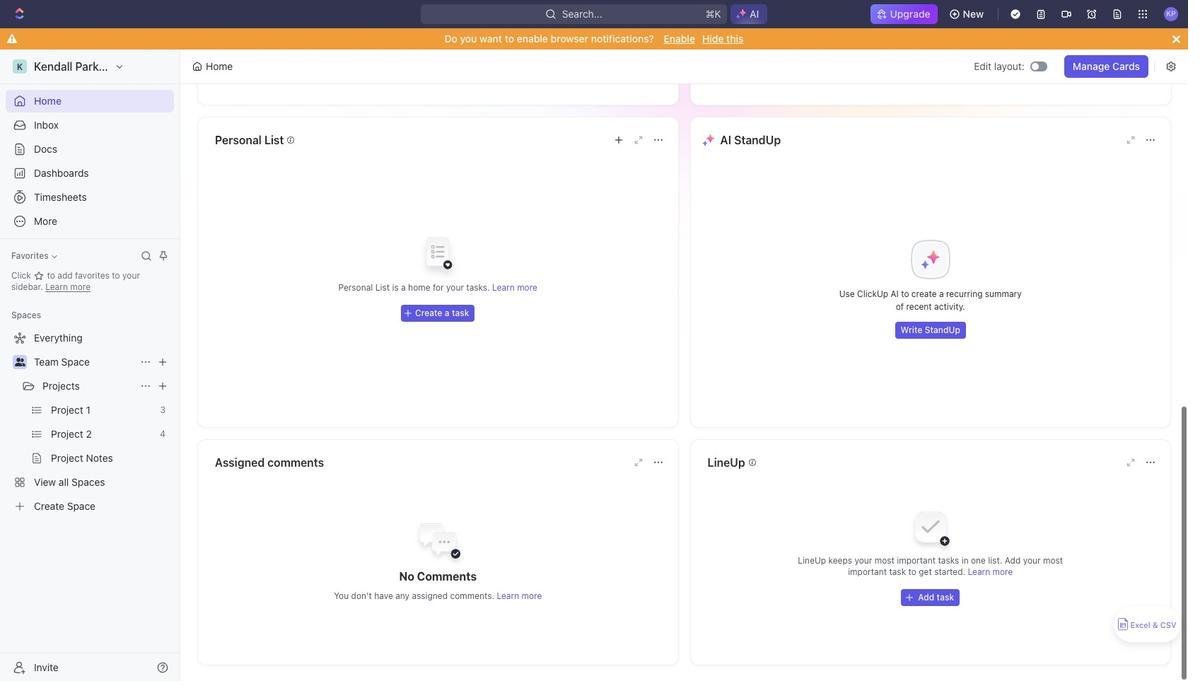 Task type: vqa. For each thing, say whether or not it's contained in the screenshot.
invite
yes



Task type: locate. For each thing, give the bounding box(es) containing it.
1 vertical spatial space
[[67, 500, 95, 512]]

comments
[[417, 570, 477, 582]]

0 vertical spatial project
[[51, 404, 83, 416]]

learn more
[[45, 281, 91, 292], [968, 567, 1013, 577]]

task down tasks.
[[452, 308, 469, 318]]

1 vertical spatial standup
[[925, 325, 960, 335]]

get
[[919, 567, 932, 577]]

spaces down sidebar.
[[11, 310, 41, 320]]

2 horizontal spatial a
[[939, 289, 944, 299]]

to for use
[[901, 289, 909, 299]]

is
[[392, 282, 399, 293]]

tasks.
[[466, 282, 490, 293]]

lineup inside lineup keeps your most important tasks in one list. add your most important task to get started.
[[798, 555, 826, 566]]

learn more down add
[[45, 281, 91, 292]]

1 vertical spatial ai
[[720, 134, 731, 146]]

0 horizontal spatial list
[[264, 134, 284, 146]]

personal list
[[215, 134, 284, 146]]

recent
[[906, 301, 932, 312]]

2 horizontal spatial task
[[937, 592, 954, 603]]

0 vertical spatial space
[[61, 356, 90, 368]]

1 horizontal spatial most
[[1043, 555, 1063, 566]]

2 horizontal spatial ai
[[891, 289, 899, 299]]

1 horizontal spatial task
[[889, 567, 906, 577]]

lineup for lineup keeps your most important tasks in one list. add your most important task to get started.
[[798, 555, 826, 566]]

create down view at the left bottom of the page
[[34, 500, 64, 512]]

0 vertical spatial standup
[[734, 134, 781, 146]]

you don't have any assigned comments. learn more
[[334, 590, 542, 601]]

learn more for learn more link underneath add
[[45, 281, 91, 292]]

add inside lineup keeps your most important tasks in one list. add your most important task to get started.
[[1005, 555, 1021, 566]]

1 vertical spatial add
[[918, 592, 935, 603]]

team space link
[[34, 351, 134, 373]]

1 horizontal spatial add
[[1005, 555, 1021, 566]]

0 horizontal spatial standup
[[734, 134, 781, 146]]

upgrade
[[890, 8, 931, 20]]

0 vertical spatial learn more
[[45, 281, 91, 292]]

to right want
[[505, 33, 514, 45]]

project inside "link"
[[51, 404, 83, 416]]

a down personal list is a home for your tasks. learn more
[[445, 308, 450, 318]]

1 vertical spatial learn more
[[968, 567, 1013, 577]]

0 horizontal spatial important
[[848, 567, 887, 577]]

1 vertical spatial lineup
[[798, 555, 826, 566]]

a inside use clickup ai to create a recurring summary of recent activity.
[[939, 289, 944, 299]]

0 horizontal spatial task
[[452, 308, 469, 318]]

add task
[[918, 592, 954, 603]]

learn more link for personal list is a home for your tasks.
[[492, 282, 537, 293]]

1 vertical spatial list
[[375, 282, 390, 293]]

ai button
[[731, 4, 767, 24]]

0 horizontal spatial personal
[[215, 134, 262, 146]]

your right keeps
[[855, 555, 872, 566]]

&
[[1153, 621, 1158, 630]]

create for create space
[[34, 500, 64, 512]]

space for create space
[[67, 500, 95, 512]]

use
[[839, 289, 855, 299]]

personal
[[215, 134, 262, 146], [338, 282, 373, 293]]

your inside to add favorites to your sidebar.
[[122, 270, 140, 281]]

kendall parks's workspace
[[34, 60, 175, 73]]

0 vertical spatial important
[[897, 555, 936, 566]]

sidebar navigation
[[0, 50, 183, 681]]

1 horizontal spatial create
[[415, 308, 442, 318]]

1 vertical spatial home
[[34, 95, 62, 107]]

tree
[[6, 327, 174, 518]]

a right the is
[[401, 282, 406, 293]]

enable
[[664, 33, 695, 45]]

project notes
[[51, 452, 113, 464]]

view all spaces link
[[6, 471, 171, 494]]

space down view all spaces link
[[67, 500, 95, 512]]

0 vertical spatial add
[[1005, 555, 1021, 566]]

browser
[[551, 33, 589, 45]]

project left 2
[[51, 428, 83, 440]]

task inside lineup keeps your most important tasks in one list. add your most important task to get started.
[[889, 567, 906, 577]]

learn right tasks.
[[492, 282, 515, 293]]

2
[[86, 428, 92, 440]]

add inside button
[[918, 592, 935, 603]]

0 horizontal spatial a
[[401, 282, 406, 293]]

everything link
[[6, 327, 171, 349]]

learn more link
[[45, 281, 91, 292], [492, 282, 537, 293], [968, 567, 1013, 577], [497, 590, 542, 601]]

spaces inside view all spaces link
[[71, 476, 105, 488]]

search...
[[563, 8, 603, 20]]

important up get
[[897, 555, 936, 566]]

projects link
[[42, 375, 134, 397]]

learn more link down list.
[[968, 567, 1013, 577]]

in
[[962, 555, 969, 566]]

project left 1
[[51, 404, 83, 416]]

add down get
[[918, 592, 935, 603]]

no
[[399, 570, 414, 582]]

2 vertical spatial ai
[[891, 289, 899, 299]]

to
[[505, 33, 514, 45], [47, 270, 55, 281], [112, 270, 120, 281], [901, 289, 909, 299], [909, 567, 917, 577]]

0 horizontal spatial most
[[875, 555, 895, 566]]

ai for ai standup
[[720, 134, 731, 146]]

0 horizontal spatial ai
[[720, 134, 731, 146]]

space down the everything 'link'
[[61, 356, 90, 368]]

a up activity. at the right of page
[[939, 289, 944, 299]]

0 vertical spatial personal
[[215, 134, 262, 146]]

new button
[[943, 3, 992, 25]]

1 horizontal spatial list
[[375, 282, 390, 293]]

to right the "favorites"
[[112, 270, 120, 281]]

1 vertical spatial spaces
[[71, 476, 105, 488]]

learn more link for lineup keeps your most important tasks in one list. add your most important task to get started.
[[968, 567, 1013, 577]]

create for create a task
[[415, 308, 442, 318]]

of
[[896, 301, 904, 312]]

invite
[[34, 661, 59, 673]]

spaces
[[11, 310, 41, 320], [71, 476, 105, 488]]

manage cards
[[1073, 60, 1140, 72]]

favorites
[[11, 250, 49, 261]]

2 vertical spatial project
[[51, 452, 83, 464]]

1 project from the top
[[51, 404, 83, 416]]

manage cards button
[[1064, 55, 1149, 78]]

1 horizontal spatial ai
[[750, 8, 759, 20]]

user group image
[[14, 358, 25, 366]]

2 most from the left
[[1043, 555, 1063, 566]]

1 vertical spatial task
[[889, 567, 906, 577]]

2 vertical spatial task
[[937, 592, 954, 603]]

your right the "favorites"
[[122, 270, 140, 281]]

tree containing everything
[[6, 327, 174, 518]]

spaces up "create space" link
[[71, 476, 105, 488]]

more
[[70, 281, 91, 292], [517, 282, 537, 293], [993, 567, 1013, 577], [522, 590, 542, 601]]

1 horizontal spatial important
[[897, 555, 936, 566]]

project 1
[[51, 404, 90, 416]]

for
[[433, 282, 444, 293]]

more
[[34, 215, 57, 227]]

task down started.
[[937, 592, 954, 603]]

to up of
[[901, 289, 909, 299]]

add right list.
[[1005, 555, 1021, 566]]

learn more link right tasks.
[[492, 282, 537, 293]]

edit layout:
[[974, 60, 1025, 72]]

important
[[897, 555, 936, 566], [848, 567, 887, 577]]

0 vertical spatial lineup
[[708, 456, 745, 469]]

tree inside sidebar navigation
[[6, 327, 174, 518]]

task
[[452, 308, 469, 318], [889, 567, 906, 577], [937, 592, 954, 603]]

1 horizontal spatial spaces
[[71, 476, 105, 488]]

1 horizontal spatial standup
[[925, 325, 960, 335]]

1 horizontal spatial lineup
[[798, 555, 826, 566]]

1 horizontal spatial a
[[445, 308, 450, 318]]

0 vertical spatial home
[[206, 60, 233, 72]]

learn more down list.
[[968, 567, 1013, 577]]

to inside use clickup ai to create a recurring summary of recent activity.
[[901, 289, 909, 299]]

everything
[[34, 332, 82, 344]]

0 vertical spatial spaces
[[11, 310, 41, 320]]

standup
[[734, 134, 781, 146], [925, 325, 960, 335]]

task inside dropdown button
[[937, 592, 954, 603]]

0 horizontal spatial learn more
[[45, 281, 91, 292]]

ai inside button
[[750, 8, 759, 20]]

create inside sidebar navigation
[[34, 500, 64, 512]]

one
[[971, 555, 986, 566]]

add
[[1005, 555, 1021, 566], [918, 592, 935, 603]]

learn more link down add
[[45, 281, 91, 292]]

to for to
[[112, 270, 120, 281]]

ai
[[750, 8, 759, 20], [720, 134, 731, 146], [891, 289, 899, 299]]

0 vertical spatial create
[[415, 308, 442, 318]]

kendall parks's workspace, , element
[[13, 59, 27, 74]]

layout:
[[994, 60, 1025, 72]]

project
[[51, 404, 83, 416], [51, 428, 83, 440], [51, 452, 83, 464]]

more down list.
[[993, 567, 1013, 577]]

you
[[334, 590, 349, 601]]

0 horizontal spatial create
[[34, 500, 64, 512]]

important down keeps
[[848, 567, 887, 577]]

⌘k
[[706, 8, 722, 20]]

write
[[901, 325, 923, 335]]

1 horizontal spatial personal
[[338, 282, 373, 293]]

task left get
[[889, 567, 906, 577]]

list
[[264, 134, 284, 146], [375, 282, 390, 293]]

0 horizontal spatial lineup
[[708, 456, 745, 469]]

to left get
[[909, 567, 917, 577]]

your
[[122, 270, 140, 281], [446, 282, 464, 293], [855, 555, 872, 566], [1023, 555, 1041, 566]]

ai for ai
[[750, 8, 759, 20]]

0 horizontal spatial home
[[34, 95, 62, 107]]

use clickup ai to create a recurring summary of recent activity.
[[839, 289, 1022, 312]]

0 vertical spatial list
[[264, 134, 284, 146]]

learn more for learn more link associated with lineup keeps your most important tasks in one list. add your most important task to get started.
[[968, 567, 1013, 577]]

projects
[[42, 380, 80, 392]]

favorites
[[75, 270, 110, 281]]

create inside button
[[415, 308, 442, 318]]

space for team space
[[61, 356, 90, 368]]

learn down add
[[45, 281, 68, 292]]

0 vertical spatial task
[[452, 308, 469, 318]]

1 vertical spatial personal
[[338, 282, 373, 293]]

learn more link right comments.
[[497, 590, 542, 601]]

1 vertical spatial create
[[34, 500, 64, 512]]

lineup for lineup
[[708, 456, 745, 469]]

excel & csv
[[1131, 621, 1177, 630]]

1 vertical spatial project
[[51, 428, 83, 440]]

more down the "favorites"
[[70, 281, 91, 292]]

excel & csv link
[[1114, 607, 1181, 642]]

0 vertical spatial ai
[[750, 8, 759, 20]]

project notes link
[[51, 447, 171, 470]]

most right keeps
[[875, 555, 895, 566]]

3 project from the top
[[51, 452, 83, 464]]

1 horizontal spatial learn more
[[968, 567, 1013, 577]]

manage
[[1073, 60, 1110, 72]]

do you want to enable browser notifications? enable hide this
[[445, 33, 744, 45]]

space
[[61, 356, 90, 368], [67, 500, 95, 512]]

project for project notes
[[51, 452, 83, 464]]

1 horizontal spatial home
[[206, 60, 233, 72]]

most right list.
[[1043, 555, 1063, 566]]

learn more inside sidebar navigation
[[45, 281, 91, 292]]

a
[[401, 282, 406, 293], [939, 289, 944, 299], [445, 308, 450, 318]]

standup inside button
[[925, 325, 960, 335]]

0 horizontal spatial add
[[918, 592, 935, 603]]

project inside 'link'
[[51, 452, 83, 464]]

project 2
[[51, 428, 92, 440]]

2 project from the top
[[51, 428, 83, 440]]

create down personal list is a home for your tasks. learn more
[[415, 308, 442, 318]]

personal for personal list
[[215, 134, 262, 146]]

add task button
[[901, 589, 960, 606]]

parks's
[[75, 60, 114, 73]]

1 most from the left
[[875, 555, 895, 566]]

more inside sidebar navigation
[[70, 281, 91, 292]]

excel
[[1131, 621, 1151, 630]]

project up view all spaces
[[51, 452, 83, 464]]



Task type: describe. For each thing, give the bounding box(es) containing it.
learn inside sidebar navigation
[[45, 281, 68, 292]]

docs link
[[6, 138, 174, 161]]

timesheets
[[34, 191, 87, 203]]

upgrade link
[[870, 4, 938, 24]]

create
[[912, 289, 937, 299]]

project for project 1
[[51, 404, 83, 416]]

personal for personal list is a home for your tasks. learn more
[[338, 282, 373, 293]]

notifications?
[[591, 33, 654, 45]]

home inside sidebar navigation
[[34, 95, 62, 107]]

to inside lineup keeps your most important tasks in one list. add your most important task to get started.
[[909, 567, 917, 577]]

1
[[86, 404, 90, 416]]

create space
[[34, 500, 95, 512]]

learn more link for you don't have any assigned comments.
[[497, 590, 542, 601]]

dashboards
[[34, 167, 89, 179]]

kp
[[1167, 9, 1176, 18]]

do
[[445, 33, 458, 45]]

more right tasks.
[[517, 282, 537, 293]]

csv
[[1161, 621, 1177, 630]]

clickup
[[857, 289, 888, 299]]

your right the for
[[446, 282, 464, 293]]

a inside button
[[445, 308, 450, 318]]

have
[[374, 590, 393, 601]]

hide
[[702, 33, 724, 45]]

all
[[59, 476, 69, 488]]

your right list.
[[1023, 555, 1041, 566]]

more button
[[6, 210, 174, 233]]

favorites button
[[6, 248, 63, 265]]

workspace
[[117, 60, 175, 73]]

team
[[34, 356, 59, 368]]

write standup
[[901, 325, 960, 335]]

edit
[[974, 60, 992, 72]]

enable
[[517, 33, 548, 45]]

home link
[[6, 90, 174, 112]]

project for project 2
[[51, 428, 83, 440]]

to add favorites to your sidebar.
[[11, 270, 140, 292]]

any
[[396, 590, 410, 601]]

timesheets link
[[6, 186, 174, 209]]

ai standup
[[720, 134, 781, 146]]

kp button
[[1160, 3, 1183, 25]]

view all spaces
[[34, 476, 105, 488]]

comments.
[[450, 590, 494, 601]]

list for personal list
[[264, 134, 284, 146]]

started.
[[934, 567, 966, 577]]

k
[[17, 61, 23, 72]]

add task button
[[901, 589, 960, 606]]

create space link
[[6, 495, 171, 518]]

add
[[58, 270, 73, 281]]

personal list is a home for your tasks. learn more
[[338, 282, 537, 293]]

to for do
[[505, 33, 514, 45]]

3
[[160, 405, 166, 415]]

activity.
[[934, 301, 965, 312]]

assigned
[[412, 590, 448, 601]]

home
[[408, 282, 430, 293]]

create a task button
[[401, 305, 475, 322]]

tasks
[[938, 555, 959, 566]]

4
[[160, 429, 166, 439]]

summary
[[985, 289, 1022, 299]]

1 vertical spatial important
[[848, 567, 887, 577]]

team space
[[34, 356, 90, 368]]

more right comments.
[[522, 590, 542, 601]]

standup for write standup
[[925, 325, 960, 335]]

assigned comments
[[215, 456, 324, 469]]

don't
[[351, 590, 372, 601]]

no comments
[[399, 570, 477, 582]]

create a task
[[415, 308, 469, 318]]

to left add
[[47, 270, 55, 281]]

this
[[727, 33, 744, 45]]

ai inside use clickup ai to create a recurring summary of recent activity.
[[891, 289, 899, 299]]

inbox
[[34, 119, 59, 131]]

sidebar.
[[11, 281, 43, 292]]

write standup button
[[895, 322, 966, 339]]

inbox link
[[6, 114, 174, 137]]

recurring
[[946, 289, 983, 299]]

list for personal list is a home for your tasks. learn more
[[375, 282, 390, 293]]

keeps
[[829, 555, 852, 566]]

click
[[11, 270, 33, 281]]

dashboards link
[[6, 162, 174, 185]]

0 horizontal spatial spaces
[[11, 310, 41, 320]]

project 2 link
[[51, 423, 154, 446]]

standup for ai standup
[[734, 134, 781, 146]]

docs
[[34, 143, 57, 155]]

notes
[[86, 452, 113, 464]]

lineup keeps your most important tasks in one list. add your most important task to get started.
[[798, 555, 1063, 577]]

want
[[480, 33, 502, 45]]

cards
[[1113, 60, 1140, 72]]

kendall
[[34, 60, 72, 73]]

view
[[34, 476, 56, 488]]

learn down one
[[968, 567, 990, 577]]

learn right comments.
[[497, 590, 519, 601]]



